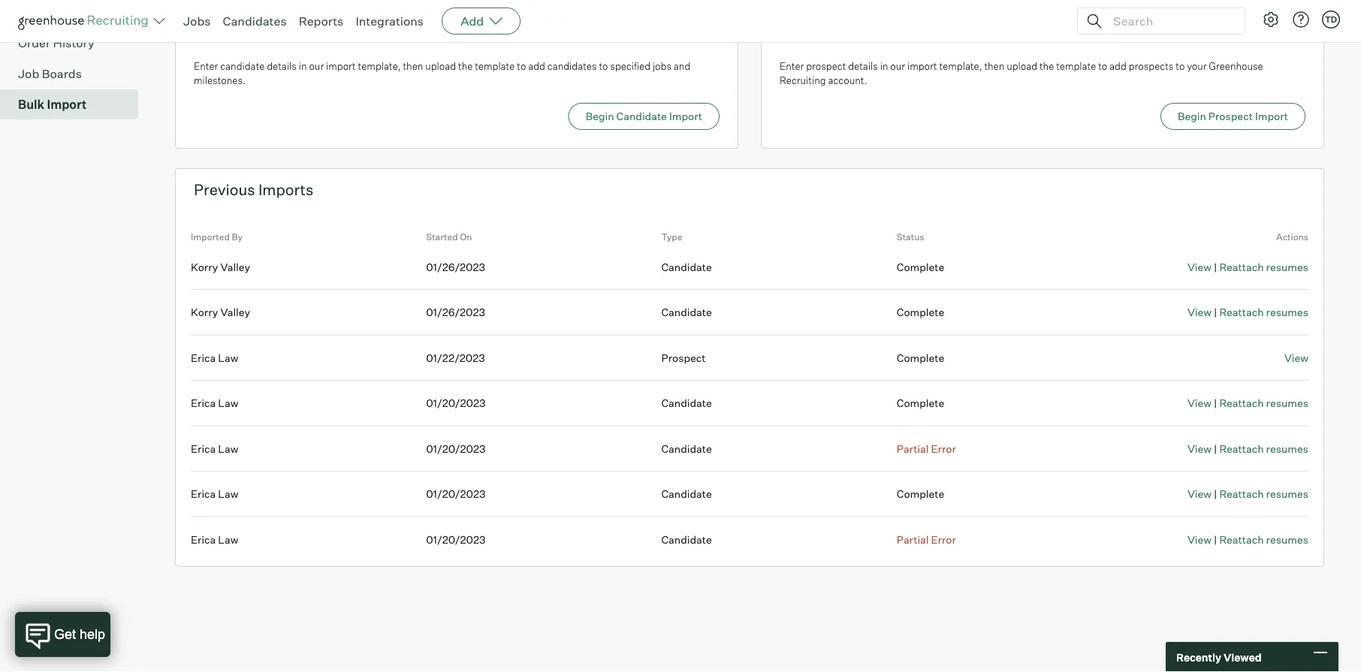 Task type: vqa. For each thing, say whether or not it's contained in the screenshot.


Task type: locate. For each thing, give the bounding box(es) containing it.
job boards link
[[18, 65, 132, 83]]

1 complete from the top
[[897, 261, 945, 274]]

6 | from the top
[[1214, 533, 1218, 546]]

details inside enter candidate details in our import template, then upload the template to add candidates to specified jobs and milestones.
[[267, 60, 297, 72]]

0 horizontal spatial our
[[309, 60, 324, 72]]

integrations
[[356, 14, 424, 29]]

1 then from the left
[[403, 60, 423, 72]]

view | reattach resumes for fourth reattach resumes link
[[1188, 442, 1309, 456]]

6 resumes from the top
[[1267, 533, 1309, 546]]

imported by
[[191, 232, 243, 243]]

2 complete from the top
[[897, 306, 945, 319]]

the for begin candidate import
[[458, 60, 473, 72]]

| for 6th reattach resumes link from the bottom
[[1214, 261, 1218, 274]]

add left candidates in the left of the page
[[528, 60, 546, 72]]

1 horizontal spatial details
[[849, 60, 878, 72]]

2 to from the left
[[599, 60, 608, 72]]

6 view | reattach resumes from the top
[[1188, 533, 1309, 546]]

1 horizontal spatial in
[[880, 60, 889, 72]]

begin candidate import
[[586, 110, 703, 123]]

01/20/2023
[[426, 397, 486, 410], [426, 442, 486, 456], [426, 488, 486, 501], [426, 533, 486, 546]]

2 01/26/2023 from the top
[[426, 306, 485, 319]]

0 vertical spatial partial
[[897, 442, 929, 456]]

0 horizontal spatial template
[[475, 60, 515, 72]]

0 horizontal spatial upload
[[426, 60, 456, 72]]

prospects
[[1129, 60, 1174, 72]]

enter up recruiting
[[780, 60, 804, 72]]

then for begin candidate import
[[403, 60, 423, 72]]

started
[[426, 232, 458, 243]]

0 vertical spatial valley
[[221, 261, 250, 274]]

template, inside enter candidate details in our import template, then upload the template to add candidates to specified jobs and milestones.
[[358, 60, 401, 72]]

add for begin prospect import
[[1110, 60, 1127, 72]]

0 horizontal spatial then
[[403, 60, 423, 72]]

1 vertical spatial prospect
[[662, 351, 706, 365]]

2 template from the left
[[1057, 60, 1097, 72]]

erica
[[191, 351, 216, 365], [191, 397, 216, 410], [191, 442, 216, 456], [191, 488, 216, 501], [191, 533, 216, 546]]

1 begin from the left
[[586, 110, 614, 123]]

candidates
[[548, 60, 597, 72]]

template inside enter candidate details in our import template, then upload the template to add candidates to specified jobs and milestones.
[[475, 60, 515, 72]]

details
[[267, 60, 297, 72], [849, 60, 878, 72]]

4 resumes from the top
[[1267, 442, 1309, 456]]

1 horizontal spatial template
[[1057, 60, 1097, 72]]

complete
[[897, 261, 945, 274], [897, 306, 945, 319], [897, 351, 945, 365], [897, 397, 945, 410], [897, 488, 945, 501]]

3 complete from the top
[[897, 351, 945, 365]]

2 error from the top
[[931, 533, 956, 546]]

template inside the enter prospect details in our import template, then upload the template to add prospects to your greenhouse recruiting account.
[[1057, 60, 1097, 72]]

5 view | reattach resumes from the top
[[1188, 488, 1309, 501]]

1 horizontal spatial upload
[[1007, 60, 1038, 72]]

reattach
[[1220, 261, 1264, 274], [1220, 306, 1264, 319], [1220, 397, 1264, 410], [1220, 442, 1264, 456], [1220, 488, 1264, 501], [1220, 533, 1264, 546]]

1 vertical spatial korry
[[191, 306, 218, 319]]

2 upload from the left
[[1007, 60, 1038, 72]]

1 details from the left
[[267, 60, 297, 72]]

job
[[18, 66, 39, 81]]

then inside enter candidate details in our import template, then upload the template to add candidates to specified jobs and milestones.
[[403, 60, 423, 72]]

2 law from the top
[[218, 397, 239, 410]]

details right candidate
[[267, 60, 297, 72]]

5 law from the top
[[218, 533, 239, 546]]

specified
[[610, 60, 651, 72]]

0 horizontal spatial add
[[528, 60, 546, 72]]

our inside the enter prospect details in our import template, then upload the template to add prospects to your greenhouse recruiting account.
[[891, 60, 906, 72]]

partial for 6th reattach resumes link from the top of the page
[[897, 533, 929, 546]]

reattach resumes link
[[1220, 261, 1309, 274], [1220, 306, 1309, 319], [1220, 397, 1309, 410], [1220, 442, 1309, 456], [1220, 488, 1309, 501], [1220, 533, 1309, 546]]

1 horizontal spatial then
[[985, 60, 1005, 72]]

2 korry from the top
[[191, 306, 218, 319]]

2 erica law from the top
[[191, 397, 239, 410]]

complete for 5th reattach resumes link from the bottom
[[897, 306, 945, 319]]

2 our from the left
[[891, 60, 906, 72]]

1 horizontal spatial import
[[669, 110, 703, 123]]

view | reattach resumes for 6th reattach resumes link from the bottom
[[1188, 261, 1309, 274]]

0 vertical spatial error
[[931, 442, 956, 456]]

1 korry from the top
[[191, 261, 218, 274]]

import inside the enter prospect details in our import template, then upload the template to add prospects to your greenhouse recruiting account.
[[908, 60, 938, 72]]

import down and at the top of the page
[[669, 110, 703, 123]]

4 complete from the top
[[897, 397, 945, 410]]

korry valley
[[191, 261, 250, 274], [191, 306, 250, 319]]

0 horizontal spatial import
[[326, 60, 356, 72]]

2 import from the left
[[908, 60, 938, 72]]

2 erica from the top
[[191, 397, 216, 410]]

01/26/2023 up "01/22/2023"
[[426, 306, 485, 319]]

3 view | reattach resumes from the top
[[1188, 397, 1309, 410]]

0 vertical spatial korry
[[191, 261, 218, 274]]

in right prospect
[[880, 60, 889, 72]]

1 horizontal spatial begin
[[1178, 110, 1207, 123]]

enter inside enter candidate details in our import template, then upload the template to add candidates to specified jobs and milestones.
[[194, 60, 218, 72]]

5 resumes from the top
[[1267, 488, 1309, 501]]

boards
[[42, 66, 82, 81]]

add inside enter candidate details in our import template, then upload the template to add candidates to specified jobs and milestones.
[[528, 60, 546, 72]]

2 add from the left
[[1110, 60, 1127, 72]]

1 vertical spatial valley
[[221, 306, 250, 319]]

view link
[[1188, 261, 1212, 274], [1188, 306, 1212, 319], [1285, 351, 1309, 365], [1188, 397, 1212, 410], [1188, 442, 1212, 456], [1188, 488, 1212, 501], [1188, 533, 1212, 546]]

4 reattach resumes link from the top
[[1220, 442, 1309, 456]]

upload inside enter candidate details in our import template, then upload the template to add candidates to specified jobs and milestones.
[[426, 60, 456, 72]]

template for begin candidate import
[[475, 60, 515, 72]]

history
[[53, 35, 95, 50]]

0 horizontal spatial begin
[[586, 110, 614, 123]]

our
[[309, 60, 324, 72], [891, 60, 906, 72]]

1 horizontal spatial add
[[1110, 60, 1127, 72]]

template, inside the enter prospect details in our import template, then upload the template to add prospects to your greenhouse recruiting account.
[[940, 60, 983, 72]]

0 horizontal spatial in
[[299, 60, 307, 72]]

viewed
[[1224, 651, 1262, 664]]

2 details from the left
[[849, 60, 878, 72]]

enter up milestones.
[[194, 60, 218, 72]]

the inside the enter prospect details in our import template, then upload the template to add prospects to your greenhouse recruiting account.
[[1040, 60, 1055, 72]]

begin for begin prospect import
[[1178, 110, 1207, 123]]

1 erica from the top
[[191, 351, 216, 365]]

5 reattach from the top
[[1220, 488, 1264, 501]]

template down the add popup button
[[475, 60, 515, 72]]

view | reattach resumes for 2nd reattach resumes link from the bottom
[[1188, 488, 1309, 501]]

erica for 'view' link associated with fourth reattach resumes link
[[191, 442, 216, 456]]

2 resumes from the top
[[1267, 306, 1309, 319]]

milestones.
[[194, 75, 246, 87]]

templates
[[55, 5, 114, 20]]

1 add from the left
[[528, 60, 546, 72]]

2 in from the left
[[880, 60, 889, 72]]

import down 'boards'
[[47, 97, 87, 112]]

prospect
[[1209, 110, 1253, 123], [662, 351, 706, 365]]

upload inside the enter prospect details in our import template, then upload the template to add prospects to your greenhouse recruiting account.
[[1007, 60, 1038, 72]]

view link for 6th reattach resumes link from the top of the page
[[1188, 533, 1212, 546]]

2 enter from the left
[[780, 60, 804, 72]]

view link for 5th reattach resumes link from the bottom
[[1188, 306, 1212, 319]]

begin down candidates in the left of the page
[[586, 110, 614, 123]]

the inside enter candidate details in our import template, then upload the template to add candidates to specified jobs and milestones.
[[458, 60, 473, 72]]

5 complete from the top
[[897, 488, 945, 501]]

0 horizontal spatial the
[[458, 60, 473, 72]]

1 view | reattach resumes from the top
[[1188, 261, 1309, 274]]

enter inside the enter prospect details in our import template, then upload the template to add prospects to your greenhouse recruiting account.
[[780, 60, 804, 72]]

greenhouse
[[1209, 60, 1264, 72]]

erica law
[[191, 351, 239, 365], [191, 397, 239, 410], [191, 442, 239, 456], [191, 488, 239, 501], [191, 533, 239, 546]]

Search text field
[[1110, 10, 1232, 32]]

complete for 6th reattach resumes link from the bottom
[[897, 261, 945, 274]]

our inside enter candidate details in our import template, then upload the template to add candidates to specified jobs and milestones.
[[309, 60, 324, 72]]

begin prospect import
[[1178, 110, 1289, 123]]

|
[[1214, 261, 1218, 274], [1214, 306, 1218, 319], [1214, 397, 1218, 410], [1214, 442, 1218, 456], [1214, 488, 1218, 501], [1214, 533, 1218, 546]]

import
[[47, 97, 87, 112], [669, 110, 703, 123], [1256, 110, 1289, 123]]

import down greenhouse
[[1256, 110, 1289, 123]]

1 vertical spatial partial
[[897, 533, 929, 546]]

upload
[[426, 60, 456, 72], [1007, 60, 1038, 72]]

add
[[528, 60, 546, 72], [1110, 60, 1127, 72]]

our right prospect
[[891, 60, 906, 72]]

add left prospects
[[1110, 60, 1127, 72]]

0 vertical spatial korry valley
[[191, 261, 250, 274]]

import inside enter candidate details in our import template, then upload the template to add candidates to specified jobs and milestones.
[[326, 60, 356, 72]]

1 the from the left
[[458, 60, 473, 72]]

0 horizontal spatial details
[[267, 60, 297, 72]]

4 erica from the top
[[191, 488, 216, 501]]

1 upload from the left
[[426, 60, 456, 72]]

details inside the enter prospect details in our import template, then upload the template to add prospects to your greenhouse recruiting account.
[[849, 60, 878, 72]]

in for begin prospect import
[[880, 60, 889, 72]]

2 horizontal spatial import
[[1256, 110, 1289, 123]]

partial
[[897, 442, 929, 456], [897, 533, 929, 546]]

then
[[403, 60, 423, 72], [985, 60, 1005, 72]]

bulk
[[18, 97, 44, 112]]

add inside the enter prospect details in our import template, then upload the template to add prospects to your greenhouse recruiting account.
[[1110, 60, 1127, 72]]

5 erica law from the top
[[191, 533, 239, 546]]

candidate
[[617, 110, 667, 123], [662, 261, 712, 274], [662, 306, 712, 319], [662, 397, 712, 410], [662, 442, 712, 456], [662, 488, 712, 501], [662, 533, 712, 546]]

add for begin candidate import
[[528, 60, 546, 72]]

2 partial from the top
[[897, 533, 929, 546]]

in inside the enter prospect details in our import template, then upload the template to add prospects to your greenhouse recruiting account.
[[880, 60, 889, 72]]

error
[[931, 442, 956, 456], [931, 533, 956, 546]]

valley
[[221, 261, 250, 274], [221, 306, 250, 319]]

enter for begin prospect import
[[780, 60, 804, 72]]

partial error
[[897, 442, 956, 456], [897, 533, 956, 546]]

4 to from the left
[[1176, 60, 1185, 72]]

2 reattach from the top
[[1220, 306, 1264, 319]]

1 import from the left
[[326, 60, 356, 72]]

our down reports link
[[309, 60, 324, 72]]

add button
[[442, 8, 521, 35]]

5 reattach resumes link from the top
[[1220, 488, 1309, 501]]

1 vertical spatial partial error
[[897, 533, 956, 546]]

2 template, from the left
[[940, 60, 983, 72]]

2 the from the left
[[1040, 60, 1055, 72]]

resumes for 4th reattach resumes link from the bottom of the page
[[1267, 397, 1309, 410]]

4 | from the top
[[1214, 442, 1218, 456]]

our for begin candidate import
[[309, 60, 324, 72]]

in down reports
[[299, 60, 307, 72]]

template left prospects
[[1057, 60, 1097, 72]]

in inside enter candidate details in our import template, then upload the template to add candidates to specified jobs and milestones.
[[299, 60, 307, 72]]

4 erica law from the top
[[191, 488, 239, 501]]

0 vertical spatial 01/26/2023
[[426, 261, 485, 274]]

1 horizontal spatial template,
[[940, 60, 983, 72]]

4 law from the top
[[218, 488, 239, 501]]

to left candidates in the left of the page
[[517, 60, 526, 72]]

jobs
[[183, 14, 211, 29]]

complete for 2nd reattach resumes link from the bottom
[[897, 488, 945, 501]]

job boards
[[18, 66, 82, 81]]

1 enter from the left
[[194, 60, 218, 72]]

0 horizontal spatial enter
[[194, 60, 218, 72]]

imports
[[258, 180, 314, 199]]

3 erica from the top
[[191, 442, 216, 456]]

1 in from the left
[[299, 60, 307, 72]]

view | reattach resumes
[[1188, 261, 1309, 274], [1188, 306, 1309, 319], [1188, 397, 1309, 410], [1188, 442, 1309, 456], [1188, 488, 1309, 501], [1188, 533, 1309, 546]]

1 our from the left
[[309, 60, 324, 72]]

6 reattach from the top
[[1220, 533, 1264, 546]]

enter candidate details in our import template, then upload the template to add candidates to specified jobs and milestones.
[[194, 60, 691, 87]]

2 reattach resumes link from the top
[[1220, 306, 1309, 319]]

import
[[326, 60, 356, 72], [908, 60, 938, 72]]

resumes
[[1267, 261, 1309, 274], [1267, 306, 1309, 319], [1267, 397, 1309, 410], [1267, 442, 1309, 456], [1267, 488, 1309, 501], [1267, 533, 1309, 546]]

to left specified
[[599, 60, 608, 72]]

korry
[[191, 261, 218, 274], [191, 306, 218, 319]]

| for 2nd reattach resumes link from the bottom
[[1214, 488, 1218, 501]]

import for begin prospect import
[[1256, 110, 1289, 123]]

2 korry valley from the top
[[191, 306, 250, 319]]

1 error from the top
[[931, 442, 956, 456]]

1 vertical spatial korry valley
[[191, 306, 250, 319]]

1 vertical spatial 01/26/2023
[[426, 306, 485, 319]]

1 horizontal spatial enter
[[780, 60, 804, 72]]

01/26/2023 down started on
[[426, 261, 485, 274]]

in
[[299, 60, 307, 72], [880, 60, 889, 72]]

erica for 'view' link corresponding to 2nd reattach resumes link from the bottom
[[191, 488, 216, 501]]

3 erica law from the top
[[191, 442, 239, 456]]

3 resumes from the top
[[1267, 397, 1309, 410]]

import for begin candidate import
[[326, 60, 356, 72]]

the for begin prospect import
[[1040, 60, 1055, 72]]

3 01/20/2023 from the top
[[426, 488, 486, 501]]

partial for fourth reattach resumes link
[[897, 442, 929, 456]]

error for fourth reattach resumes link
[[931, 442, 956, 456]]

view link for 4th reattach resumes link from the bottom of the page
[[1188, 397, 1212, 410]]

to
[[517, 60, 526, 72], [599, 60, 608, 72], [1099, 60, 1108, 72], [1176, 60, 1185, 72]]

0 horizontal spatial import
[[47, 97, 87, 112]]

01/26/2023 for 6th reattach resumes link from the bottom
[[426, 261, 485, 274]]

5 erica from the top
[[191, 533, 216, 546]]

template,
[[358, 60, 401, 72], [940, 60, 983, 72]]

then inside the enter prospect details in our import template, then upload the template to add prospects to your greenhouse recruiting account.
[[985, 60, 1005, 72]]

view | reattach resumes for 6th reattach resumes link from the top of the page
[[1188, 533, 1309, 546]]

3 to from the left
[[1099, 60, 1108, 72]]

candidates
[[194, 11, 274, 29], [223, 14, 287, 29]]

begin for begin candidate import
[[586, 110, 614, 123]]

| for 6th reattach resumes link from the top of the page
[[1214, 533, 1218, 546]]

begin down your
[[1178, 110, 1207, 123]]

0 horizontal spatial template,
[[358, 60, 401, 72]]

reattach for 4th reattach resumes link from the bottom of the page
[[1220, 397, 1264, 410]]

template for begin prospect import
[[1057, 60, 1097, 72]]

1 horizontal spatial prospect
[[1209, 110, 1253, 123]]

3 reattach from the top
[[1220, 397, 1264, 410]]

begin candidate import button
[[569, 103, 720, 130]]

candidates link
[[223, 14, 287, 29]]

1 vertical spatial error
[[931, 533, 956, 546]]

to left your
[[1176, 60, 1185, 72]]

view
[[1188, 261, 1212, 274], [1188, 306, 1212, 319], [1285, 351, 1309, 365], [1188, 397, 1212, 410], [1188, 442, 1212, 456], [1188, 488, 1212, 501], [1188, 533, 1212, 546]]

erica law for 4th reattach resumes link from the bottom of the page
[[191, 397, 239, 410]]

details for begin prospect import
[[849, 60, 878, 72]]

td button
[[1323, 11, 1341, 29]]

1 horizontal spatial the
[[1040, 60, 1055, 72]]

details up account.
[[849, 60, 878, 72]]

1 reattach resumes link from the top
[[1220, 261, 1309, 274]]

recently viewed
[[1177, 651, 1262, 664]]

candidate
[[220, 60, 265, 72]]

1 | from the top
[[1214, 261, 1218, 274]]

2 begin from the left
[[1178, 110, 1207, 123]]

2 view | reattach resumes from the top
[[1188, 306, 1309, 319]]

begin
[[586, 110, 614, 123], [1178, 110, 1207, 123]]

6 reattach resumes link from the top
[[1220, 533, 1309, 546]]

4 view | reattach resumes from the top
[[1188, 442, 1309, 456]]

1 horizontal spatial our
[[891, 60, 906, 72]]

1 reattach from the top
[[1220, 261, 1264, 274]]

3 law from the top
[[218, 442, 239, 456]]

2 then from the left
[[985, 60, 1005, 72]]

1 erica law from the top
[[191, 351, 239, 365]]

template
[[475, 60, 515, 72], [1057, 60, 1097, 72]]

4 reattach from the top
[[1220, 442, 1264, 456]]

1 template from the left
[[475, 60, 515, 72]]

0 vertical spatial partial error
[[897, 442, 956, 456]]

the
[[458, 60, 473, 72], [1040, 60, 1055, 72]]

reattach for 2nd reattach resumes link from the bottom
[[1220, 488, 1264, 501]]

previous
[[194, 180, 255, 199]]

import inside "link"
[[47, 97, 87, 112]]

enter
[[194, 60, 218, 72], [780, 60, 804, 72]]

1 template, from the left
[[358, 60, 401, 72]]

3 | from the top
[[1214, 397, 1218, 410]]

1 01/26/2023 from the top
[[426, 261, 485, 274]]

law
[[218, 351, 239, 365], [218, 397, 239, 410], [218, 442, 239, 456], [218, 488, 239, 501], [218, 533, 239, 546]]

5 | from the top
[[1214, 488, 1218, 501]]

2 | from the top
[[1214, 306, 1218, 319]]

1 partial from the top
[[897, 442, 929, 456]]

to left prospects
[[1099, 60, 1108, 72]]

0 vertical spatial prospect
[[1209, 110, 1253, 123]]

01/26/2023
[[426, 261, 485, 274], [426, 306, 485, 319]]

imported
[[191, 232, 230, 243]]

td
[[1326, 14, 1338, 24]]

1 horizontal spatial import
[[908, 60, 938, 72]]

1 resumes from the top
[[1267, 261, 1309, 274]]

enter prospect details in our import template, then upload the template to add prospects to your greenhouse recruiting account.
[[780, 60, 1264, 87]]



Task type: describe. For each thing, give the bounding box(es) containing it.
status
[[897, 232, 925, 243]]

upload for begin candidate import
[[426, 60, 456, 72]]

social templates link
[[18, 3, 132, 21]]

recruiting
[[780, 75, 826, 87]]

complete for 4th reattach resumes link from the bottom of the page
[[897, 397, 945, 410]]

jobs link
[[183, 14, 211, 29]]

1 korry valley from the top
[[191, 261, 250, 274]]

law for 6th reattach resumes link from the top of the page
[[218, 533, 239, 546]]

integrations link
[[356, 14, 424, 29]]

greenhouse recruiting image
[[18, 12, 153, 30]]

social templates
[[18, 5, 114, 20]]

error for 6th reattach resumes link from the top of the page
[[931, 533, 956, 546]]

prospect inside button
[[1209, 110, 1253, 123]]

law for 4th reattach resumes link from the bottom of the page
[[218, 397, 239, 410]]

| for fourth reattach resumes link
[[1214, 442, 1218, 456]]

view | reattach resumes for 4th reattach resumes link from the bottom of the page
[[1188, 397, 1309, 410]]

details for begin candidate import
[[267, 60, 297, 72]]

bulk import
[[18, 97, 87, 112]]

our for begin prospect import
[[891, 60, 906, 72]]

configure image
[[1262, 11, 1281, 29]]

erica for 'view' link associated with 6th reattach resumes link from the top of the page
[[191, 533, 216, 546]]

order history link
[[18, 34, 132, 52]]

reattach for 5th reattach resumes link from the bottom
[[1220, 306, 1264, 319]]

2 partial error from the top
[[897, 533, 956, 546]]

in for begin candidate import
[[299, 60, 307, 72]]

enter for begin candidate import
[[194, 60, 218, 72]]

by
[[232, 232, 243, 243]]

template, for begin candidate import
[[358, 60, 401, 72]]

1 partial error from the top
[[897, 442, 956, 456]]

bulk import link
[[18, 96, 132, 114]]

reports
[[299, 14, 344, 29]]

view | reattach resumes for 5th reattach resumes link from the bottom
[[1188, 306, 1309, 319]]

add
[[461, 14, 484, 29]]

| for 5th reattach resumes link from the bottom
[[1214, 306, 1218, 319]]

recently
[[1177, 651, 1222, 664]]

01/26/2023 for 5th reattach resumes link from the bottom
[[426, 306, 485, 319]]

order
[[18, 35, 50, 50]]

4 01/20/2023 from the top
[[426, 533, 486, 546]]

| for 4th reattach resumes link from the bottom of the page
[[1214, 397, 1218, 410]]

started on
[[426, 232, 472, 243]]

actions
[[1277, 232, 1309, 243]]

korry for 5th reattach resumes link from the bottom
[[191, 306, 218, 319]]

order history
[[18, 35, 95, 50]]

prospect
[[806, 60, 846, 72]]

then for begin prospect import
[[985, 60, 1005, 72]]

social
[[18, 5, 52, 20]]

and
[[674, 60, 691, 72]]

resumes for 5th reattach resumes link from the bottom
[[1267, 306, 1309, 319]]

upload for begin prospect import
[[1007, 60, 1038, 72]]

erica law for fourth reattach resumes link
[[191, 442, 239, 456]]

reattach for 6th reattach resumes link from the top of the page
[[1220, 533, 1264, 546]]

view link for 6th reattach resumes link from the bottom
[[1188, 261, 1212, 274]]

view link for fourth reattach resumes link
[[1188, 442, 1212, 456]]

0 horizontal spatial prospect
[[662, 351, 706, 365]]

korry for 6th reattach resumes link from the bottom
[[191, 261, 218, 274]]

candidate inside button
[[617, 110, 667, 123]]

type
[[662, 232, 683, 243]]

1 to from the left
[[517, 60, 526, 72]]

your
[[1187, 60, 1207, 72]]

law for fourth reattach resumes link
[[218, 442, 239, 456]]

jobs
[[653, 60, 672, 72]]

on
[[460, 232, 472, 243]]

resumes for 6th reattach resumes link from the bottom
[[1267, 261, 1309, 274]]

resumes for 6th reattach resumes link from the top of the page
[[1267, 533, 1309, 546]]

import for begin prospect import
[[908, 60, 938, 72]]

reattach for fourth reattach resumes link
[[1220, 442, 1264, 456]]

template, for begin prospect import
[[940, 60, 983, 72]]

1 valley from the top
[[221, 261, 250, 274]]

erica law for 2nd reattach resumes link from the bottom
[[191, 488, 239, 501]]

2 01/20/2023 from the top
[[426, 442, 486, 456]]

1 law from the top
[[218, 351, 239, 365]]

01/22/2023
[[426, 351, 485, 365]]

account.
[[828, 75, 868, 87]]

td button
[[1320, 8, 1344, 32]]

begin prospect import button
[[1161, 103, 1306, 130]]

reports link
[[299, 14, 344, 29]]

erica for 'view' link related to 4th reattach resumes link from the bottom of the page
[[191, 397, 216, 410]]

reattach for 6th reattach resumes link from the bottom
[[1220, 261, 1264, 274]]

law for 2nd reattach resumes link from the bottom
[[218, 488, 239, 501]]

resumes for fourth reattach resumes link
[[1267, 442, 1309, 456]]

previous imports
[[194, 180, 314, 199]]

view link for 2nd reattach resumes link from the bottom
[[1188, 488, 1212, 501]]

import for begin candidate import
[[669, 110, 703, 123]]

3 reattach resumes link from the top
[[1220, 397, 1309, 410]]

2 valley from the top
[[221, 306, 250, 319]]

erica law for 6th reattach resumes link from the top of the page
[[191, 533, 239, 546]]

resumes for 2nd reattach resumes link from the bottom
[[1267, 488, 1309, 501]]

1 01/20/2023 from the top
[[426, 397, 486, 410]]



